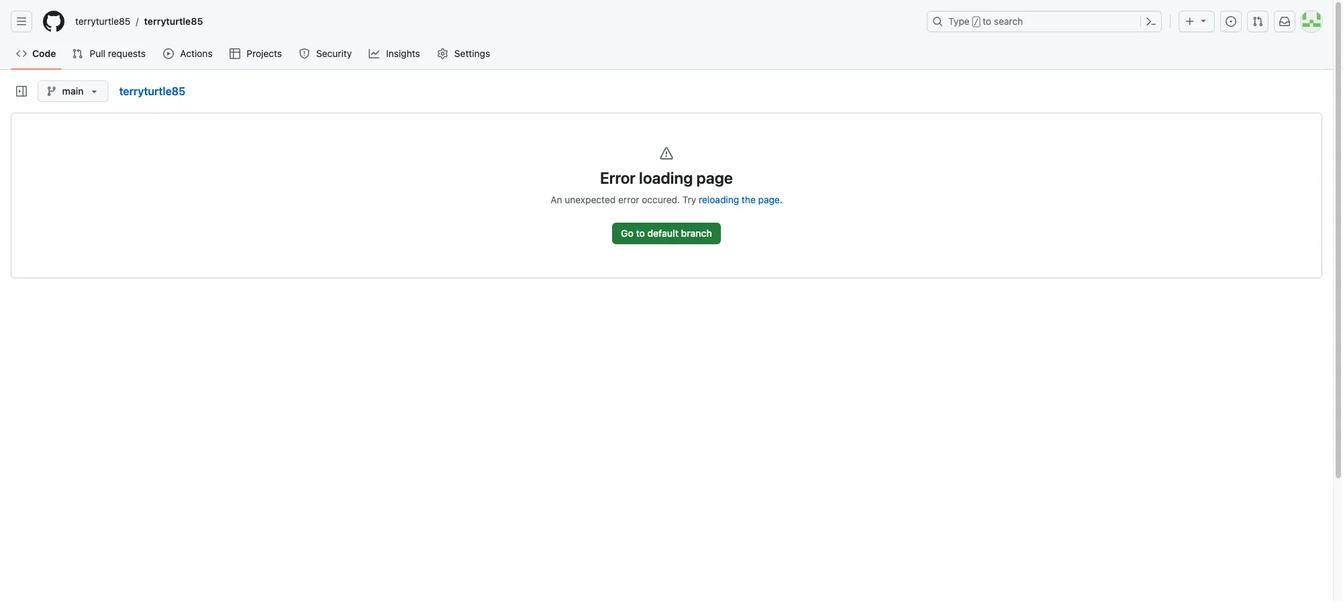 Task type: vqa. For each thing, say whether or not it's contained in the screenshot.
table image
yes



Task type: describe. For each thing, give the bounding box(es) containing it.
git pull request image
[[72, 48, 83, 59]]

/ for terryturtle85
[[136, 16, 139, 27]]

pull requests
[[90, 48, 146, 59]]

main
[[62, 86, 84, 97]]

1 vertical spatial to
[[636, 228, 645, 239]]

homepage image
[[43, 11, 64, 32]]

occured.
[[642, 194, 680, 205]]

go
[[621, 228, 634, 239]]

security
[[316, 48, 352, 59]]

page
[[697, 169, 733, 187]]

reloading the page. link
[[697, 194, 783, 205]]

search
[[994, 16, 1024, 27]]

code
[[32, 48, 56, 59]]

unexpected
[[565, 194, 616, 205]]

/ for type
[[974, 17, 979, 27]]

insights
[[386, 48, 420, 59]]

command palette image
[[1146, 16, 1157, 27]]

git branch image
[[46, 86, 57, 97]]

side panel image
[[16, 86, 27, 97]]

actions
[[180, 48, 213, 59]]

shield image
[[299, 48, 310, 59]]

settings
[[455, 48, 490, 59]]

terryturtle85 for terryturtle85
[[119, 85, 185, 98]]

pull requests link
[[67, 44, 153, 64]]

branch
[[681, 228, 712, 239]]

projects link
[[224, 44, 288, 64]]

git pull request image
[[1253, 16, 1264, 27]]

error
[[600, 169, 636, 187]]

terryturtle85 for terryturtle85 / terryturtle85
[[75, 16, 131, 27]]

triangle down image
[[89, 86, 100, 97]]

settings link
[[432, 44, 497, 64]]

terryturtle85 / terryturtle85
[[75, 16, 203, 27]]

projects
[[247, 48, 282, 59]]

actions link
[[158, 44, 219, 64]]

triangle down image
[[1199, 15, 1209, 26]]

play image
[[163, 48, 174, 59]]

insights link
[[364, 44, 427, 64]]



Task type: locate. For each thing, give the bounding box(es) containing it.
reloading
[[699, 194, 739, 205]]

list
[[70, 11, 919, 32]]

terryturtle85 up pull
[[75, 16, 131, 27]]

go to default branch link
[[613, 223, 721, 244]]

type
[[949, 16, 970, 27]]

go to default branch
[[621, 228, 712, 239]]

sc 9kayk9 0 image
[[660, 147, 674, 160]]

graph image
[[369, 48, 380, 59]]

page.
[[759, 194, 783, 205]]

0 vertical spatial to
[[983, 16, 992, 27]]

security link
[[294, 44, 358, 64]]

table image
[[230, 48, 240, 59]]

pull
[[90, 48, 105, 59]]

to right go
[[636, 228, 645, 239]]

to
[[983, 16, 992, 27], [636, 228, 645, 239]]

terryturtle85 link
[[70, 11, 136, 32], [139, 11, 208, 32], [119, 85, 185, 98]]

terryturtle85 down play image
[[119, 85, 185, 98]]

error loading page an unexpected error occured. try reloading the page.
[[551, 169, 783, 205]]

/ inside terryturtle85 / terryturtle85
[[136, 16, 139, 27]]

/
[[136, 16, 139, 27], [974, 17, 979, 27]]

issue opened image
[[1226, 16, 1237, 27]]

terryturtle85 up play image
[[144, 16, 203, 27]]

terryturtle85
[[75, 16, 131, 27], [144, 16, 203, 27], [119, 85, 185, 98]]

plus image
[[1185, 16, 1196, 27]]

terryturtle85 link up pull
[[70, 11, 136, 32]]

notifications image
[[1280, 16, 1291, 27]]

the
[[742, 194, 756, 205]]

terryturtle85 link down play image
[[119, 85, 185, 98]]

/ right the type
[[974, 17, 979, 27]]

error
[[619, 194, 640, 205]]

1 horizontal spatial to
[[983, 16, 992, 27]]

gear image
[[437, 48, 448, 59]]

terryturtle85 link up play image
[[139, 11, 208, 32]]

requests
[[108, 48, 146, 59]]

0 horizontal spatial to
[[636, 228, 645, 239]]

/ inside type / to search
[[974, 17, 979, 27]]

default
[[648, 228, 679, 239]]

an
[[551, 194, 562, 205]]

code link
[[11, 44, 61, 64]]

try
[[683, 194, 697, 205]]

list containing terryturtle85 / terryturtle85
[[70, 11, 919, 32]]

/ up requests
[[136, 16, 139, 27]]

type / to search
[[949, 16, 1024, 27]]

main button
[[38, 81, 108, 102]]

1 horizontal spatial /
[[974, 17, 979, 27]]

loading
[[639, 169, 693, 187]]

to left the search at the right top of page
[[983, 16, 992, 27]]

0 horizontal spatial /
[[136, 16, 139, 27]]

code image
[[16, 48, 27, 59]]



